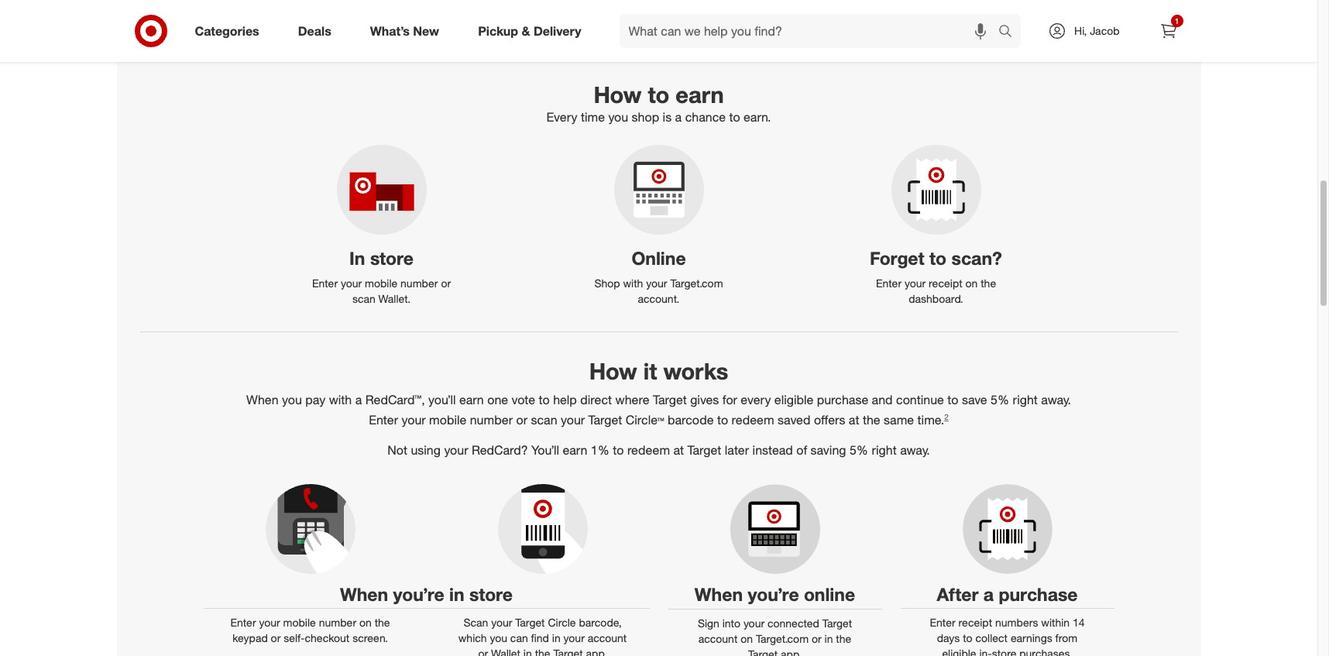 Task type: vqa. For each thing, say whether or not it's contained in the screenshot.
'what's new'
yes



Task type: locate. For each thing, give the bounding box(es) containing it.
target down direct
[[588, 412, 622, 428]]

the down find
[[535, 647, 551, 656]]

purchase
[[817, 392, 869, 407], [999, 583, 1078, 605]]

target left later
[[688, 442, 722, 458]]

1 vertical spatial with
[[329, 392, 352, 407]]

redeem down every at the bottom
[[732, 412, 775, 428]]

you up wallet
[[490, 632, 507, 645]]

earn inside how to earn every time you shop is a chance to earn.
[[676, 80, 724, 108]]

or inside enter your mobile number on the keypad or self-checkout screen.
[[271, 632, 281, 645]]

target.com down connected on the right bottom of page
[[756, 632, 809, 645]]

0 vertical spatial purchase
[[817, 392, 869, 407]]

1 vertical spatial 5%
[[850, 442, 869, 458]]

account
[[588, 632, 627, 645], [699, 632, 738, 645]]

1 horizontal spatial you're
[[748, 584, 799, 605]]

5% right save
[[991, 392, 1010, 407]]

0 horizontal spatial you
[[282, 392, 302, 407]]

your right into
[[744, 617, 765, 630]]

your inside online shop with your target.com account.
[[646, 276, 667, 289]]

number up "checkout"
[[319, 616, 356, 629]]

account down sign in the right bottom of the page
[[699, 632, 738, 645]]

0 vertical spatial you
[[608, 109, 628, 125]]

enter
[[312, 276, 338, 289], [876, 276, 902, 289], [369, 412, 398, 428], [230, 616, 256, 629], [930, 616, 956, 629]]

0 vertical spatial away.
[[1042, 392, 1071, 407]]

not
[[388, 442, 408, 458]]

screen.
[[353, 632, 388, 645]]

2 horizontal spatial mobile
[[429, 412, 467, 428]]

right right save
[[1013, 392, 1038, 407]]

store inside enter receipt numbers within 14 days to collect earnings from eligible in-store purchases.
[[992, 647, 1017, 656]]

number down one
[[470, 412, 513, 428]]

earn left one
[[459, 392, 484, 407]]

5% inside when you pay with a redcard™, you'll earn one vote to help direct where target gives for every eligible purchase and continue to save 5% right away. enter your mobile number or scan your target circle™ barcode to redeem saved offers at the same time.
[[991, 392, 1010, 407]]

at down "barcode"
[[674, 442, 684, 458]]

0 vertical spatial target.com
[[670, 276, 723, 289]]

2 vertical spatial number
[[319, 616, 356, 629]]

0 vertical spatial how
[[594, 80, 642, 108]]

receipt up collect
[[959, 616, 993, 629]]

a left redcard™,
[[355, 392, 362, 407]]

to right days
[[963, 632, 973, 645]]

0 vertical spatial mobile
[[365, 276, 398, 289]]

earn
[[676, 80, 724, 108], [459, 392, 484, 407], [563, 442, 588, 458]]

1 vertical spatial away.
[[900, 442, 930, 458]]

purchase up the offers
[[817, 392, 869, 407]]

eligible inside when you pay with a redcard™, you'll earn one vote to help direct where target gives for every eligible purchase and continue to save 5% right away. enter your mobile number or scan your target circle™ barcode to redeem saved offers at the same time.
[[775, 392, 814, 407]]

jacob
[[1090, 24, 1120, 37]]

1 horizontal spatial scan
[[531, 412, 558, 428]]

mobile up wallet.
[[365, 276, 398, 289]]

you right time on the top left of page
[[608, 109, 628, 125]]

2 vertical spatial a
[[984, 583, 994, 605]]

when you pay with a redcard™, you'll earn one vote to help direct where target gives for every eligible purchase and continue to save 5% right away. enter your mobile number or scan your target circle™ barcode to redeem saved offers at the same time.
[[246, 392, 1071, 428]]

receipt
[[929, 276, 963, 289], [959, 616, 993, 629]]

when up screen.
[[340, 583, 388, 605]]

0 vertical spatial earn
[[676, 80, 724, 108]]

what's new
[[370, 23, 439, 38]]

0 horizontal spatial you're
[[393, 583, 444, 605]]

1 vertical spatial a
[[355, 392, 362, 407]]

app. down connected on the right bottom of page
[[781, 648, 802, 656]]

target down connected on the right bottom of page
[[748, 648, 778, 656]]

your
[[341, 276, 362, 289], [646, 276, 667, 289], [905, 276, 926, 289], [402, 412, 426, 428], [561, 412, 585, 428], [444, 442, 468, 458], [259, 616, 280, 629], [491, 616, 512, 629], [744, 617, 765, 630], [564, 632, 585, 645]]

saving
[[811, 442, 846, 458]]

or
[[441, 276, 451, 289], [516, 412, 528, 428], [271, 632, 281, 645], [812, 632, 822, 645], [478, 647, 488, 656]]

with right the 'shop'
[[623, 276, 643, 289]]

redeem down circle™
[[627, 442, 670, 458]]

1 vertical spatial mobile
[[429, 412, 467, 428]]

purchase up within
[[999, 583, 1078, 605]]

which
[[458, 632, 487, 645]]

earn up chance
[[676, 80, 724, 108]]

1 horizontal spatial mobile
[[365, 276, 398, 289]]

0 vertical spatial store
[[370, 247, 414, 269]]

1 horizontal spatial a
[[675, 109, 682, 125]]

0 vertical spatial on
[[966, 276, 978, 289]]

0 horizontal spatial eligible
[[775, 392, 814, 407]]

your inside 'sign into your connected target account on target.com or in the target app.'
[[744, 617, 765, 630]]

account inside scan your target circle barcode, which you can find in your account or wallet in the target app.
[[588, 632, 627, 645]]

when
[[246, 392, 279, 407], [340, 583, 388, 605], [695, 584, 743, 605]]

eligible
[[775, 392, 814, 407], [942, 647, 977, 656]]

to down 'for'
[[717, 412, 728, 428]]

earn.
[[744, 109, 771, 125]]

in
[[449, 583, 465, 605], [552, 632, 561, 645], [825, 632, 833, 645], [524, 647, 532, 656]]

1 vertical spatial at
[[674, 442, 684, 458]]

2 horizontal spatial earn
[[676, 80, 724, 108]]

2 vertical spatial mobile
[[283, 616, 316, 629]]

it
[[644, 357, 657, 385]]

enter inside in store enter your mobile number or scan wallet.
[[312, 276, 338, 289]]

how inside how to earn every time you shop is a chance to earn.
[[594, 80, 642, 108]]

when you're online
[[695, 584, 855, 605]]

0 vertical spatial right
[[1013, 392, 1038, 407]]

forget to scan? enter your receipt on the dashboard.
[[870, 247, 1002, 305]]

1 vertical spatial on
[[359, 616, 372, 629]]

save
[[962, 392, 988, 407]]

when inside when you pay with a redcard™, you'll earn one vote to help direct where target gives for every eligible purchase and continue to save 5% right away. enter your mobile number or scan your target circle™ barcode to redeem saved offers at the same time.
[[246, 392, 279, 407]]

you inside how to earn every time you shop is a chance to earn.
[[608, 109, 628, 125]]

target up find
[[515, 616, 545, 629]]

account.
[[638, 292, 680, 305]]

1 horizontal spatial at
[[849, 412, 860, 428]]

target.com up account.
[[670, 276, 723, 289]]

enter inside when you pay with a redcard™, you'll earn one vote to help direct where target gives for every eligible purchase and continue to save 5% right away. enter your mobile number or scan your target circle™ barcode to redeem saved offers at the same time.
[[369, 412, 398, 428]]

eligible up saved
[[775, 392, 814, 407]]

days
[[937, 632, 960, 645]]

target.com inside 'sign into your connected target account on target.com or in the target app.'
[[756, 632, 809, 645]]

wallet.
[[379, 292, 411, 305]]

0 horizontal spatial purchase
[[817, 392, 869, 407]]

or inside in store enter your mobile number or scan wallet.
[[441, 276, 451, 289]]

scan left wallet.
[[352, 292, 376, 305]]

redcard™,
[[366, 392, 425, 407]]

a inside when you pay with a redcard™, you'll earn one vote to help direct where target gives for every eligible purchase and continue to save 5% right away. enter your mobile number or scan your target circle™ barcode to redeem saved offers at the same time.
[[355, 392, 362, 407]]

delivery
[[534, 23, 582, 38]]

mobile
[[365, 276, 398, 289], [429, 412, 467, 428], [283, 616, 316, 629]]

number
[[401, 276, 438, 289], [470, 412, 513, 428], [319, 616, 356, 629]]

your up 'keypad'
[[259, 616, 280, 629]]

1 horizontal spatial when
[[340, 583, 388, 605]]

with right pay
[[329, 392, 352, 407]]

target down circle
[[554, 647, 583, 656]]

away. inside when you pay with a redcard™, you'll earn one vote to help direct where target gives for every eligible purchase and continue to save 5% right away. enter your mobile number or scan your target circle™ barcode to redeem saved offers at the same time.
[[1042, 392, 1071, 407]]

2 horizontal spatial store
[[992, 647, 1017, 656]]

the inside enter your mobile number on the keypad or self-checkout screen.
[[375, 616, 390, 629]]

on up screen.
[[359, 616, 372, 629]]

0 vertical spatial scan
[[352, 292, 376, 305]]

0 horizontal spatial on
[[359, 616, 372, 629]]

1 vertical spatial redeem
[[627, 442, 670, 458]]

a
[[675, 109, 682, 125], [355, 392, 362, 407], [984, 583, 994, 605]]

0 vertical spatial at
[[849, 412, 860, 428]]

within
[[1042, 616, 1070, 629]]

target up "barcode"
[[653, 392, 687, 407]]

0 vertical spatial eligible
[[775, 392, 814, 407]]

number up wallet.
[[401, 276, 438, 289]]

0 horizontal spatial app.
[[586, 647, 607, 656]]

2 vertical spatial store
[[992, 647, 1017, 656]]

how for to
[[594, 80, 642, 108]]

1 vertical spatial target.com
[[756, 632, 809, 645]]

when for when you pay with a redcard™, you'll earn one vote to help direct where target gives for every eligible purchase and continue to save 5% right away. enter your mobile number or scan your target circle™ barcode to redeem saved offers at the same time.
[[246, 392, 279, 407]]

on inside forget to scan? enter your receipt on the dashboard.
[[966, 276, 978, 289]]

is
[[663, 109, 672, 125]]

to
[[648, 80, 670, 108], [729, 109, 740, 125], [930, 247, 947, 269], [539, 392, 550, 407], [948, 392, 959, 407], [717, 412, 728, 428], [613, 442, 624, 458], [963, 632, 973, 645]]

every
[[741, 392, 771, 407]]

0 horizontal spatial away.
[[900, 442, 930, 458]]

at right the offers
[[849, 412, 860, 428]]

enter receipt numbers within 14 days to collect earnings from eligible in-store purchases.
[[930, 616, 1085, 656]]

number inside enter your mobile number on the keypad or self-checkout screen.
[[319, 616, 356, 629]]

you left pay
[[282, 392, 302, 407]]

to right 1%
[[613, 442, 624, 458]]

a right after
[[984, 583, 994, 605]]

after
[[937, 583, 979, 605]]

1 horizontal spatial app.
[[781, 648, 802, 656]]

0 vertical spatial 5%
[[991, 392, 1010, 407]]

right down the same
[[872, 442, 897, 458]]

2 vertical spatial you
[[490, 632, 507, 645]]

to left the earn.
[[729, 109, 740, 125]]

the down online
[[836, 632, 852, 645]]

app. inside scan your target circle barcode, which you can find in your account or wallet in the target app.
[[586, 647, 607, 656]]

1 horizontal spatial right
[[1013, 392, 1038, 407]]

number inside in store enter your mobile number or scan wallet.
[[401, 276, 438, 289]]

from
[[1056, 632, 1078, 645]]

account inside 'sign into your connected target account on target.com or in the target app.'
[[699, 632, 738, 645]]

target
[[653, 392, 687, 407], [588, 412, 622, 428], [688, 442, 722, 458], [515, 616, 545, 629], [823, 617, 852, 630], [554, 647, 583, 656], [748, 648, 778, 656]]

find
[[531, 632, 549, 645]]

time
[[581, 109, 605, 125]]

0 horizontal spatial mobile
[[283, 616, 316, 629]]

the
[[981, 276, 996, 289], [863, 412, 881, 428], [375, 616, 390, 629], [836, 632, 852, 645], [535, 647, 551, 656]]

0 horizontal spatial redeem
[[627, 442, 670, 458]]

1 vertical spatial receipt
[[959, 616, 993, 629]]

when left pay
[[246, 392, 279, 407]]

0 vertical spatial receipt
[[929, 276, 963, 289]]

right inside when you pay with a redcard™, you'll earn one vote to help direct where target gives for every eligible purchase and continue to save 5% right away. enter your mobile number or scan your target circle™ barcode to redeem saved offers at the same time.
[[1013, 392, 1038, 407]]

on down when you're online
[[741, 632, 753, 645]]

of
[[797, 442, 807, 458]]

earn left 1%
[[563, 442, 588, 458]]

store up scan
[[470, 583, 513, 605]]

0 horizontal spatial earn
[[459, 392, 484, 407]]

1 horizontal spatial earn
[[563, 442, 588, 458]]

mobile inside in store enter your mobile number or scan wallet.
[[365, 276, 398, 289]]

1 vertical spatial how
[[589, 357, 637, 385]]

a right is
[[675, 109, 682, 125]]

0 horizontal spatial scan
[[352, 292, 376, 305]]

app. down barcode,
[[586, 647, 607, 656]]

barcode
[[668, 412, 714, 428]]

receipt up dashboard.
[[929, 276, 963, 289]]

scan down vote
[[531, 412, 558, 428]]

2 horizontal spatial a
[[984, 583, 994, 605]]

1 horizontal spatial on
[[741, 632, 753, 645]]

on
[[966, 276, 978, 289], [359, 616, 372, 629], [741, 632, 753, 645]]

dashboard.
[[909, 292, 964, 305]]

1 link
[[1152, 14, 1186, 48]]

the inside 'sign into your connected target account on target.com or in the target app.'
[[836, 632, 852, 645]]

self-
[[284, 632, 305, 645]]

the inside scan your target circle barcode, which you can find in your account or wallet in the target app.
[[535, 647, 551, 656]]

mobile up self-
[[283, 616, 316, 629]]

0 horizontal spatial 5%
[[850, 442, 869, 458]]

where
[[616, 392, 650, 407]]

on down scan?
[[966, 276, 978, 289]]

on for sign
[[741, 632, 753, 645]]

0 horizontal spatial store
[[370, 247, 414, 269]]

1 horizontal spatial store
[[470, 583, 513, 605]]

to up is
[[648, 80, 670, 108]]

0 horizontal spatial target.com
[[670, 276, 723, 289]]

your up dashboard.
[[905, 276, 926, 289]]

the inside when you pay with a redcard™, you'll earn one vote to help direct where target gives for every eligible purchase and continue to save 5% right away. enter your mobile number or scan your target circle™ barcode to redeem saved offers at the same time.
[[863, 412, 881, 428]]

store
[[370, 247, 414, 269], [470, 583, 513, 605], [992, 647, 1017, 656]]

you
[[608, 109, 628, 125], [282, 392, 302, 407], [490, 632, 507, 645]]

how up direct
[[589, 357, 637, 385]]

scan
[[464, 616, 488, 629]]

on for forget
[[966, 276, 978, 289]]

0 vertical spatial a
[[675, 109, 682, 125]]

mobile down you'll
[[429, 412, 467, 428]]

0 vertical spatial with
[[623, 276, 643, 289]]

1 horizontal spatial 5%
[[991, 392, 1010, 407]]

1 vertical spatial number
[[470, 412, 513, 428]]

1 horizontal spatial away.
[[1042, 392, 1071, 407]]

or inside 'sign into your connected target account on target.com or in the target app.'
[[812, 632, 822, 645]]

and
[[872, 392, 893, 407]]

to inside enter receipt numbers within 14 days to collect earnings from eligible in-store purchases.
[[963, 632, 973, 645]]

store down collect
[[992, 647, 1017, 656]]

2 horizontal spatial on
[[966, 276, 978, 289]]

the down 'and'
[[863, 412, 881, 428]]

the down scan?
[[981, 276, 996, 289]]

online
[[804, 584, 855, 605]]

in up scan
[[449, 583, 465, 605]]

0 horizontal spatial a
[[355, 392, 362, 407]]

your up account.
[[646, 276, 667, 289]]

1 vertical spatial purchase
[[999, 583, 1078, 605]]

right
[[1013, 392, 1038, 407], [872, 442, 897, 458]]

account down barcode,
[[588, 632, 627, 645]]

away.
[[1042, 392, 1071, 407], [900, 442, 930, 458]]

1 vertical spatial you
[[282, 392, 302, 407]]

on inside 'sign into your connected target account on target.com or in the target app.'
[[741, 632, 753, 645]]

your down in at the left of the page
[[341, 276, 362, 289]]

you're for online
[[748, 584, 799, 605]]

in
[[349, 247, 365, 269]]

help
[[553, 392, 577, 407]]

1 vertical spatial eligible
[[942, 647, 977, 656]]

scan
[[352, 292, 376, 305], [531, 412, 558, 428]]

0 horizontal spatial number
[[319, 616, 356, 629]]

5% right "saving"
[[850, 442, 869, 458]]

1 horizontal spatial number
[[401, 276, 438, 289]]

1 horizontal spatial redeem
[[732, 412, 775, 428]]

in inside 'sign into your connected target account on target.com or in the target app.'
[[825, 632, 833, 645]]

0 horizontal spatial account
[[588, 632, 627, 645]]

in down online
[[825, 632, 833, 645]]

1 horizontal spatial with
[[623, 276, 643, 289]]

1
[[1175, 16, 1179, 26]]

what's new link
[[357, 14, 459, 48]]

1 horizontal spatial target.com
[[756, 632, 809, 645]]

eligible down days
[[942, 647, 977, 656]]

1 vertical spatial right
[[872, 442, 897, 458]]

1 horizontal spatial account
[[699, 632, 738, 645]]

2 vertical spatial earn
[[563, 442, 588, 458]]

0 horizontal spatial with
[[329, 392, 352, 407]]

0 vertical spatial number
[[401, 276, 438, 289]]

2 vertical spatial on
[[741, 632, 753, 645]]

you're
[[393, 583, 444, 605], [748, 584, 799, 605]]

5%
[[991, 392, 1010, 407], [850, 442, 869, 458]]

0 horizontal spatial at
[[674, 442, 684, 458]]

the up screen.
[[375, 616, 390, 629]]

0 vertical spatial redeem
[[732, 412, 775, 428]]

mobile inside when you pay with a redcard™, you'll earn one vote to help direct where target gives for every eligible purchase and continue to save 5% right away. enter your mobile number or scan your target circle™ barcode to redeem saved offers at the same time.
[[429, 412, 467, 428]]

to left scan?
[[930, 247, 947, 269]]

1 vertical spatial scan
[[531, 412, 558, 428]]

1 vertical spatial store
[[470, 583, 513, 605]]

1 horizontal spatial eligible
[[942, 647, 977, 656]]

What can we help you find? suggestions appear below search field
[[619, 14, 1003, 48]]

0 horizontal spatial when
[[246, 392, 279, 407]]

1 vertical spatial earn
[[459, 392, 484, 407]]

14
[[1073, 616, 1085, 629]]

how it works
[[589, 357, 728, 385]]

how up time on the top left of page
[[594, 80, 642, 108]]

online shop with your target.com account.
[[595, 247, 723, 305]]

when up sign in the right bottom of the page
[[695, 584, 743, 605]]

2 horizontal spatial you
[[608, 109, 628, 125]]

2 horizontal spatial when
[[695, 584, 743, 605]]

store right in at the left of the page
[[370, 247, 414, 269]]

1 horizontal spatial you
[[490, 632, 507, 645]]

2 horizontal spatial number
[[470, 412, 513, 428]]

the inside forget to scan? enter your receipt on the dashboard.
[[981, 276, 996, 289]]



Task type: describe. For each thing, give the bounding box(es) containing it.
into
[[723, 617, 741, 630]]

forget
[[870, 247, 925, 269]]

time.
[[918, 412, 945, 428]]

collect
[[976, 632, 1008, 645]]

in down can
[[524, 647, 532, 656]]

every
[[547, 109, 578, 125]]

circle
[[548, 616, 576, 629]]

to up 2 link
[[948, 392, 959, 407]]

your down circle
[[564, 632, 585, 645]]

using
[[411, 442, 441, 458]]

search button
[[992, 14, 1029, 51]]

how to earn every time you shop is a chance to earn.
[[547, 80, 771, 125]]

search
[[992, 24, 1029, 40]]

what's
[[370, 23, 410, 38]]

or inside when you pay with a redcard™, you'll earn one vote to help direct where target gives for every eligible purchase and continue to save 5% right away. enter your mobile number or scan your target circle™ barcode to redeem saved offers at the same time.
[[516, 412, 528, 428]]

your right using
[[444, 442, 468, 458]]

purchases.
[[1020, 647, 1073, 656]]

receipt inside enter receipt numbers within 14 days to collect earnings from eligible in-store purchases.
[[959, 616, 993, 629]]

your inside enter your mobile number on the keypad or self-checkout screen.
[[259, 616, 280, 629]]

with inside when you pay with a redcard™, you'll earn one vote to help direct where target gives for every eligible purchase and continue to save 5% right away. enter your mobile number or scan your target circle™ barcode to redeem saved offers at the same time.
[[329, 392, 352, 407]]

continue
[[896, 392, 944, 407]]

deals
[[298, 23, 331, 38]]

works
[[664, 357, 728, 385]]

vote
[[512, 392, 535, 407]]

wallet
[[491, 647, 521, 656]]

number inside when you pay with a redcard™, you'll earn one vote to help direct where target gives for every eligible purchase and continue to save 5% right away. enter your mobile number or scan your target circle™ barcode to redeem saved offers at the same time.
[[470, 412, 513, 428]]

scan inside when you pay with a redcard™, you'll earn one vote to help direct where target gives for every eligible purchase and continue to save 5% right away. enter your mobile number or scan your target circle™ barcode to redeem saved offers at the same time.
[[531, 412, 558, 428]]

on inside enter your mobile number on the keypad or self-checkout screen.
[[359, 616, 372, 629]]

you inside scan your target circle barcode, which you can find in your account or wallet in the target app.
[[490, 632, 507, 645]]

how for it
[[589, 357, 637, 385]]

at inside when you pay with a redcard™, you'll earn one vote to help direct where target gives for every eligible purchase and continue to save 5% right away. enter your mobile number or scan your target circle™ barcode to redeem saved offers at the same time.
[[849, 412, 860, 428]]

or inside scan your target circle barcode, which you can find in your account or wallet in the target app.
[[478, 647, 488, 656]]

instead
[[753, 442, 793, 458]]

circle™
[[626, 412, 664, 428]]

receipt inside forget to scan? enter your receipt on the dashboard.
[[929, 276, 963, 289]]

not using your redcard? you'll earn 1% to redeem at target later instead of saving 5% right away.
[[388, 442, 930, 458]]

after a purchase
[[937, 583, 1078, 605]]

with inside online shop with your target.com account.
[[623, 276, 643, 289]]

later
[[725, 442, 749, 458]]

online
[[632, 247, 686, 269]]

redcard?
[[472, 442, 528, 458]]

pay
[[305, 392, 326, 407]]

redeem inside when you pay with a redcard™, you'll earn one vote to help direct where target gives for every eligible purchase and continue to save 5% right away. enter your mobile number or scan your target circle™ barcode to redeem saved offers at the same time.
[[732, 412, 775, 428]]

target.com inside online shop with your target.com account.
[[670, 276, 723, 289]]

2
[[945, 412, 949, 421]]

your inside forget to scan? enter your receipt on the dashboard.
[[905, 276, 926, 289]]

gives
[[690, 392, 719, 407]]

enter inside enter receipt numbers within 14 days to collect earnings from eligible in-store purchases.
[[930, 616, 956, 629]]

offers
[[814, 412, 846, 428]]

for
[[723, 392, 738, 407]]

keypad
[[233, 632, 268, 645]]

you inside when you pay with a redcard™, you'll earn one vote to help direct where target gives for every eligible purchase and continue to save 5% right away. enter your mobile number or scan your target circle™ barcode to redeem saved offers at the same time.
[[282, 392, 302, 407]]

2 link
[[945, 412, 949, 421]]

pickup & delivery
[[478, 23, 582, 38]]

1%
[[591, 442, 610, 458]]

enter inside forget to scan? enter your receipt on the dashboard.
[[876, 276, 902, 289]]

enter inside enter your mobile number on the keypad or self-checkout screen.
[[230, 616, 256, 629]]

a inside how to earn every time you shop is a chance to earn.
[[675, 109, 682, 125]]

shop
[[595, 276, 620, 289]]

mobile inside enter your mobile number on the keypad or self-checkout screen.
[[283, 616, 316, 629]]

you'll
[[428, 392, 456, 407]]

you're for in
[[393, 583, 444, 605]]

enter your mobile number on the keypad or self-checkout screen.
[[230, 616, 390, 645]]

hi, jacob
[[1075, 24, 1120, 37]]

checkout
[[305, 632, 350, 645]]

your inside in store enter your mobile number or scan wallet.
[[341, 276, 362, 289]]

app. inside 'sign into your connected target account on target.com or in the target app.'
[[781, 648, 802, 656]]

to inside forget to scan? enter your receipt on the dashboard.
[[930, 247, 947, 269]]

earnings
[[1011, 632, 1053, 645]]

can
[[510, 632, 528, 645]]

pickup
[[478, 23, 518, 38]]

when for when you're online
[[695, 584, 743, 605]]

your down redcard™,
[[402, 412, 426, 428]]

when you're in store
[[340, 583, 513, 605]]

sign
[[698, 617, 720, 630]]

1 horizontal spatial purchase
[[999, 583, 1078, 605]]

purchase inside when you pay with a redcard™, you'll earn one vote to help direct where target gives for every eligible purchase and continue to save 5% right away. enter your mobile number or scan your target circle™ barcode to redeem saved offers at the same time.
[[817, 392, 869, 407]]

&
[[522, 23, 530, 38]]

in-
[[980, 647, 992, 656]]

scan?
[[952, 247, 1002, 269]]

saved
[[778, 412, 811, 428]]

in right find
[[552, 632, 561, 645]]

eligible inside enter receipt numbers within 14 days to collect earnings from eligible in-store purchases.
[[942, 647, 977, 656]]

direct
[[581, 392, 612, 407]]

categories link
[[182, 14, 279, 48]]

new
[[413, 23, 439, 38]]

you'll
[[532, 442, 559, 458]]

your up can
[[491, 616, 512, 629]]

barcode,
[[579, 616, 622, 629]]

0 horizontal spatial right
[[872, 442, 897, 458]]

in store enter your mobile number or scan wallet.
[[312, 247, 451, 305]]

same
[[884, 412, 914, 428]]

earn inside when you pay with a redcard™, you'll earn one vote to help direct where target gives for every eligible purchase and continue to save 5% right away. enter your mobile number or scan your target circle™ barcode to redeem saved offers at the same time.
[[459, 392, 484, 407]]

scan your target circle barcode, which you can find in your account or wallet in the target app.
[[458, 616, 627, 656]]

scan inside in store enter your mobile number or scan wallet.
[[352, 292, 376, 305]]

connected
[[768, 617, 820, 630]]

to right vote
[[539, 392, 550, 407]]

target down online
[[823, 617, 852, 630]]

deals link
[[285, 14, 351, 48]]

one
[[487, 392, 508, 407]]

when for when you're in store
[[340, 583, 388, 605]]

chance
[[685, 109, 726, 125]]

your down help
[[561, 412, 585, 428]]

categories
[[195, 23, 259, 38]]

hi,
[[1075, 24, 1087, 37]]

sign into your connected target account on target.com or in the target app.
[[698, 617, 852, 656]]

pickup & delivery link
[[465, 14, 601, 48]]

store inside in store enter your mobile number or scan wallet.
[[370, 247, 414, 269]]



